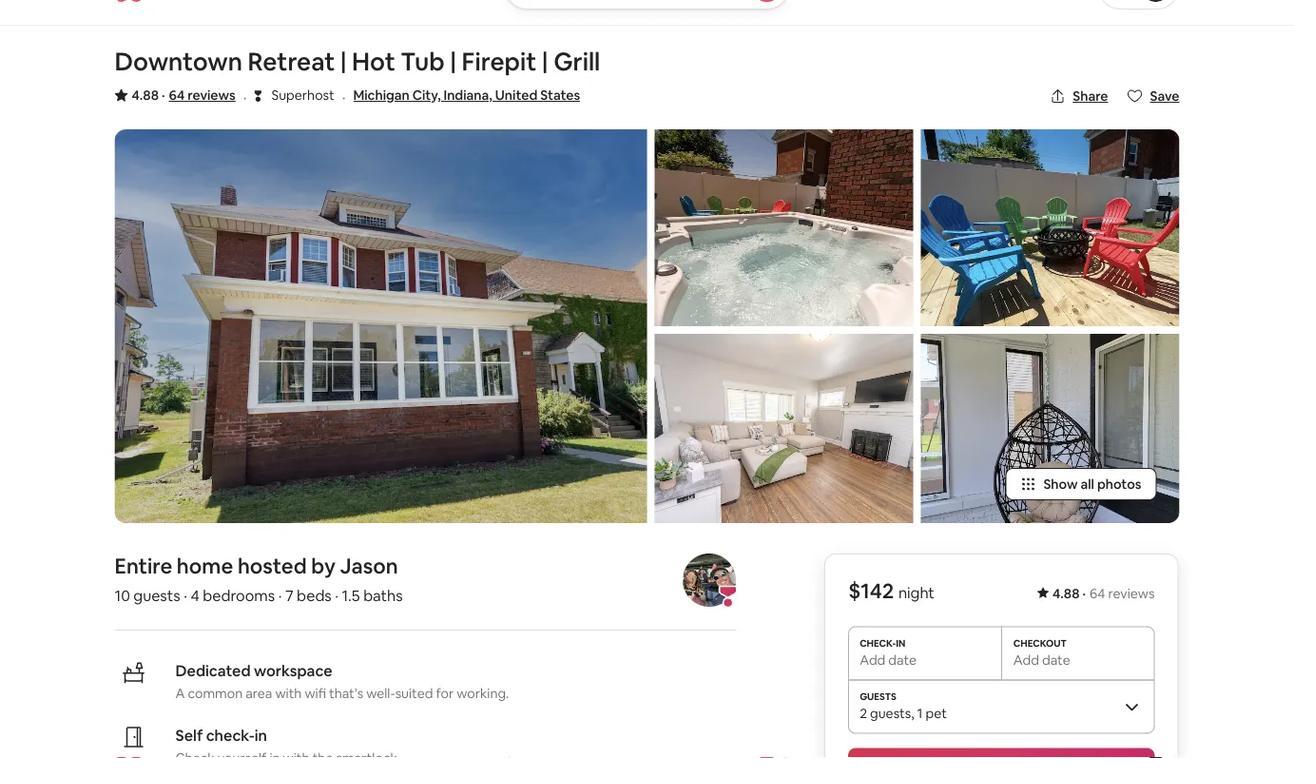 Task type: vqa. For each thing, say whether or not it's contained in the screenshot.
the Inbox
no



Task type: locate. For each thing, give the bounding box(es) containing it.
4
[[191, 586, 199, 605]]

guests down the entire
[[133, 586, 180, 605]]

entire home hosted by jason 10 guests · 4 bedrooms · 7 beds · 1.5 baths
[[115, 552, 403, 605]]

date
[[889, 651, 917, 668], [1043, 651, 1071, 668]]

| left the hot in the left top of the page
[[340, 46, 347, 78]]

firepit
[[462, 46, 537, 78]]

1 horizontal spatial add date
[[1014, 651, 1071, 668]]

4.88 · 64 reviews
[[132, 87, 236, 104], [1053, 585, 1155, 602]]

1 horizontal spatial |
[[450, 46, 457, 78]]

suited
[[395, 685, 433, 702]]

you'll love the vintage charm of red zen retreat, along with its updated conveniences. image
[[115, 129, 647, 523]]

64 reviews button
[[169, 86, 236, 105]]

1 date from the left
[[889, 651, 917, 668]]

guests inside entire home hosted by jason 10 guests · 4 bedrooms · 7 beds · 1.5 baths
[[133, 586, 180, 605]]

pet
[[926, 705, 947, 722]]

area
[[246, 685, 272, 702]]

2 horizontal spatial |
[[542, 46, 549, 78]]

grill
[[554, 46, 601, 78]]

self
[[176, 726, 203, 745]]

jason is a superhost. learn more about jason. image
[[683, 554, 736, 607], [683, 554, 736, 607]]

united
[[495, 87, 538, 104]]

0 horizontal spatial 4.88
[[132, 87, 159, 104]]

city,
[[413, 87, 441, 104]]

1 vertical spatial 4.88
[[1053, 585, 1080, 602]]

1 vertical spatial 64
[[1090, 585, 1106, 602]]

4.88
[[132, 87, 159, 104], [1053, 585, 1080, 602]]

0 vertical spatial 64
[[169, 87, 185, 104]]

reviews
[[188, 87, 236, 104], [1109, 585, 1155, 602]]

working.
[[457, 685, 509, 702]]

superhost
[[272, 87, 335, 104]]

dedicated workspace a common area with wifi that's well-suited for working.
[[176, 661, 509, 702]]

0 horizontal spatial reviews
[[188, 87, 236, 104]]

guests right 2
[[871, 705, 912, 722]]

0 vertical spatial reviews
[[188, 87, 236, 104]]

hosted
[[238, 552, 307, 580]]

0 horizontal spatial |
[[340, 46, 347, 78]]

1 horizontal spatial 4.88 · 64 reviews
[[1053, 585, 1155, 602]]

save
[[1151, 88, 1180, 105]]

1 horizontal spatial add
[[1014, 651, 1040, 668]]

·
[[162, 87, 165, 104], [243, 87, 247, 107], [342, 87, 346, 107], [1083, 585, 1086, 602], [184, 586, 187, 605], [278, 586, 282, 605], [335, 586, 339, 605]]

0 horizontal spatial add date
[[860, 651, 917, 668]]

guests
[[133, 586, 180, 605], [871, 705, 912, 722]]

1 add from the left
[[860, 651, 886, 668]]

show all photos
[[1044, 476, 1142, 493]]

1 horizontal spatial 4.88
[[1053, 585, 1080, 602]]

1 vertical spatial guests
[[871, 705, 912, 722]]

0 vertical spatial 4.88 · 64 reviews
[[132, 87, 236, 104]]

2 | from the left
[[450, 46, 457, 78]]

1 vertical spatial reviews
[[1109, 585, 1155, 602]]

0 vertical spatial guests
[[133, 586, 180, 605]]

share
[[1073, 88, 1109, 105]]

0 horizontal spatial add
[[860, 651, 886, 668]]

in
[[255, 726, 267, 745]]

show all photos button
[[1006, 468, 1157, 501]]

| right the tub
[[450, 46, 457, 78]]

1.5
[[342, 586, 360, 605]]

1 | from the left
[[340, 46, 347, 78]]

wifi
[[305, 685, 326, 702]]

|
[[340, 46, 347, 78], [450, 46, 457, 78], [542, 46, 549, 78]]

2
[[860, 705, 868, 722]]

cozy up in the 4 seasons front porch on this swing chair image
[[921, 334, 1180, 523]]

with
[[275, 685, 302, 702]]

None search field
[[505, 0, 790, 10]]

add date
[[860, 651, 917, 668], [1014, 651, 1071, 668]]

64
[[169, 87, 185, 104], [1090, 585, 1106, 602]]

0 vertical spatial 4.88
[[132, 87, 159, 104]]

0 horizontal spatial date
[[889, 651, 917, 668]]

· inside the · michigan city, indiana, united states
[[342, 87, 346, 107]]

well-
[[367, 685, 395, 702]]

baths
[[364, 586, 403, 605]]

0 horizontal spatial guests
[[133, 586, 180, 605]]

add
[[860, 651, 886, 668], [1014, 651, 1040, 668]]

1 vertical spatial 4.88 · 64 reviews
[[1053, 585, 1155, 602]]

indiana,
[[444, 87, 493, 104]]

0 horizontal spatial 64
[[169, 87, 185, 104]]

󰀃
[[254, 86, 262, 104]]

| left grill
[[542, 46, 549, 78]]

0 horizontal spatial 4.88 · 64 reviews
[[132, 87, 236, 104]]

1 horizontal spatial date
[[1043, 651, 1071, 668]]

show
[[1044, 476, 1078, 493]]



Task type: describe. For each thing, give the bounding box(es) containing it.
gather your group around the firepit with its comfortable adirondack chairs. image
[[921, 129, 1180, 326]]

save button
[[1120, 80, 1188, 112]]

a
[[176, 685, 185, 702]]

main navigation menu image
[[1141, 0, 1171, 2]]

hot
[[352, 46, 396, 78]]

7
[[285, 586, 294, 605]]

dedicated
[[176, 661, 251, 680]]

photos
[[1098, 476, 1142, 493]]

michigan
[[353, 87, 410, 104]]

1 horizontal spatial guests
[[871, 705, 912, 722]]

beds
[[297, 586, 332, 605]]

share button
[[1043, 80, 1116, 112]]

1
[[918, 705, 923, 722]]

$142 night
[[849, 578, 935, 605]]

that's
[[329, 685, 364, 702]]

2 date from the left
[[1043, 651, 1071, 668]]

bedrooms
[[203, 586, 275, 605]]

downtown
[[115, 46, 243, 78]]

night
[[899, 583, 935, 603]]

states
[[541, 87, 580, 104]]

entire
[[115, 552, 172, 580]]

all
[[1081, 476, 1095, 493]]

for
[[436, 685, 454, 702]]

1 horizontal spatial 64
[[1090, 585, 1106, 602]]

tub
[[401, 46, 445, 78]]

home
[[177, 552, 233, 580]]

check-
[[206, 726, 255, 745]]

michigan city, indiana, united states button
[[353, 84, 580, 107]]

self check-in
[[176, 726, 267, 745]]

1 add date from the left
[[860, 651, 917, 668]]

workspace
[[254, 661, 333, 680]]

relax in the spacious, ultra-comfortable living room. note the built-in charging station at lower left. image
[[655, 334, 914, 523]]

,
[[912, 705, 915, 722]]

$142
[[849, 578, 894, 605]]

· michigan city, indiana, united states
[[342, 87, 580, 107]]

2 add date from the left
[[1014, 651, 1071, 668]]

2 add from the left
[[1014, 651, 1040, 668]]

3 | from the left
[[542, 46, 549, 78]]

by jason
[[311, 552, 398, 580]]

1 horizontal spatial reviews
[[1109, 585, 1155, 602]]

2 guests , 1 pet
[[860, 705, 947, 722]]

downtown retreat | hot tub | firepit | grill
[[115, 46, 601, 78]]

10
[[115, 586, 130, 605]]

soak your stresses away in the 8-person hot tub. image
[[655, 129, 914, 326]]

common
[[188, 685, 243, 702]]

retreat
[[248, 46, 335, 78]]



